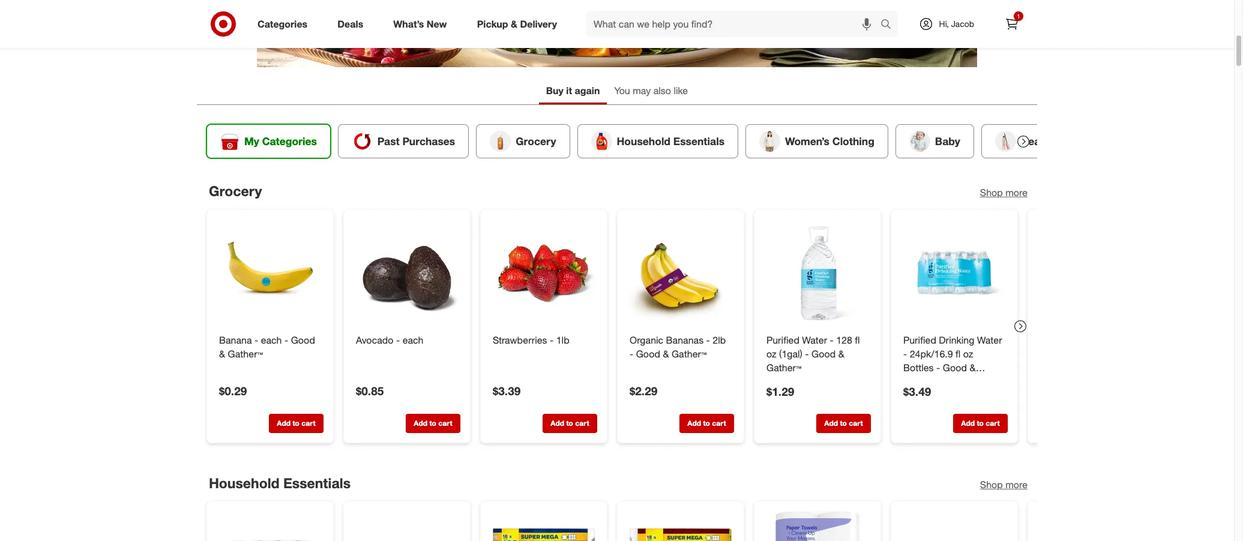 Task type: vqa. For each thing, say whether or not it's contained in the screenshot.
fl
yes



Task type: locate. For each thing, give the bounding box(es) containing it.
2 cart from the left
[[438, 419, 452, 428]]

to for $3.39
[[566, 419, 573, 428]]

1 more from the top
[[1006, 187, 1028, 199]]

0 horizontal spatial oz
[[767, 348, 777, 360]]

add to cart button for $0.85
[[406, 414, 460, 433]]

gather™ down bottles
[[903, 375, 938, 387]]

0 horizontal spatial purified
[[767, 334, 800, 346]]

jacob
[[951, 19, 974, 29]]

categories
[[258, 18, 307, 30], [262, 135, 317, 147]]

What can we help you find? suggestions appear below search field
[[587, 11, 883, 37]]

2lb
[[713, 334, 726, 346]]

my categories
[[244, 135, 317, 147]]

household essentials inside button
[[617, 135, 725, 147]]

1 horizontal spatial household essentials
[[617, 135, 725, 147]]

past purchases button
[[338, 124, 469, 158]]

strawberries
[[493, 334, 547, 346]]

2 oz from the left
[[963, 348, 973, 360]]

3 to from the left
[[566, 419, 573, 428]]

1 horizontal spatial water
[[977, 334, 1002, 346]]

organic bananas - 2lb - good & gather™ image
[[627, 219, 734, 326], [627, 219, 734, 326]]

oz inside "purified water - 128 fl oz (1gal) - good & gather™"
[[767, 348, 777, 360]]

1 horizontal spatial purified
[[903, 334, 936, 346]]

cart
[[302, 419, 316, 428], [438, 419, 452, 428], [575, 419, 589, 428], [712, 419, 726, 428], [849, 419, 863, 428], [986, 419, 1000, 428]]

1 to from the left
[[293, 419, 300, 428]]

4 to from the left
[[703, 419, 710, 428]]

purified drinking water - 24pk/16.9 fl oz bottles - good & gather™ image
[[901, 219, 1008, 326], [901, 219, 1008, 326]]

what's new link
[[383, 11, 462, 37]]

add to cart
[[277, 419, 316, 428], [414, 419, 452, 428], [551, 419, 589, 428], [688, 419, 726, 428], [824, 419, 863, 428], [961, 419, 1000, 428]]

3 add from the left
[[551, 419, 564, 428]]

& down bananas
[[663, 348, 669, 360]]

each inside banana - each - good & gather™
[[261, 334, 282, 346]]

water
[[802, 334, 827, 346], [977, 334, 1002, 346]]

add for $0.85
[[414, 419, 427, 428]]

categories link
[[247, 11, 323, 37]]

fl down drinking
[[956, 348, 961, 360]]

1 vertical spatial more
[[1006, 479, 1028, 491]]

shop
[[980, 187, 1003, 199], [980, 479, 1003, 491]]

purified for purified drinking water - 24pk/16.9 fl oz bottles - good & gather™ $3.49
[[903, 334, 936, 346]]

gather™ inside organic bananas - 2lb - good & gather™
[[672, 348, 707, 360]]

1 shop from the top
[[980, 187, 1003, 199]]

charmin ultra soft toilet paper image
[[490, 512, 597, 541], [490, 512, 597, 541]]

oz left (1gal)
[[767, 348, 777, 360]]

grocery down my
[[209, 182, 262, 199]]

grocery
[[516, 135, 556, 147], [209, 182, 262, 199]]

1 link
[[999, 11, 1025, 37]]

0 horizontal spatial water
[[802, 334, 827, 346]]

strawberries - 1lb
[[493, 334, 569, 346]]

&
[[511, 18, 517, 30], [219, 348, 225, 360], [663, 348, 669, 360], [839, 348, 845, 360], [970, 362, 976, 374]]

to for $2.29
[[703, 419, 710, 428]]

make-a-size paper towels - up & up™ image
[[217, 512, 324, 541], [217, 512, 324, 541]]

water up (1gal)
[[802, 334, 827, 346]]

each for $0.29
[[261, 334, 282, 346]]

essentials
[[673, 135, 725, 147], [283, 475, 351, 491]]

3 add to cart from the left
[[551, 419, 589, 428]]

1 oz from the left
[[767, 348, 777, 360]]

purified inside "purified water - 128 fl oz (1gal) - good & gather™"
[[767, 334, 800, 346]]

1 purified from the left
[[767, 334, 800, 346]]

more
[[1006, 187, 1028, 199], [1006, 479, 1028, 491]]

avocado - each
[[356, 334, 424, 346]]

cart for $2.29
[[712, 419, 726, 428]]

each right the avocado
[[403, 334, 424, 346]]

baby button
[[896, 124, 974, 158]]

shop more button for grocery
[[980, 186, 1028, 200]]

hi, jacob
[[939, 19, 974, 29]]

purified drinking water - 24pk/16.9 fl oz bottles - good & gather™ link
[[903, 334, 1006, 387]]

shop more button for household essentials
[[980, 478, 1028, 492]]

2 add from the left
[[414, 419, 427, 428]]

add to cart for $0.29
[[277, 419, 316, 428]]

gather™ down (1gal)
[[767, 362, 802, 374]]

3 add to cart button from the left
[[543, 414, 597, 433]]

oz down drinking
[[963, 348, 973, 360]]

purified inside purified drinking water - 24pk/16.9 fl oz bottles - good & gather™ $3.49
[[903, 334, 936, 346]]

$2.29
[[630, 384, 658, 398]]

buy
[[546, 85, 564, 97]]

fl
[[855, 334, 860, 346], [956, 348, 961, 360]]

1 vertical spatial household
[[209, 475, 279, 491]]

1 shop more button from the top
[[980, 186, 1028, 200]]

1 each from the left
[[261, 334, 282, 346]]

& down banana
[[219, 348, 225, 360]]

pickup
[[477, 18, 508, 30]]

-
[[255, 334, 258, 346], [285, 334, 288, 346], [396, 334, 400, 346], [550, 334, 554, 346], [706, 334, 710, 346], [830, 334, 834, 346], [630, 348, 633, 360], [805, 348, 809, 360], [903, 348, 907, 360], [937, 362, 940, 374]]

1 vertical spatial fl
[[956, 348, 961, 360]]

household essentials
[[617, 135, 725, 147], [209, 475, 351, 491]]

to
[[293, 419, 300, 428], [429, 419, 436, 428], [566, 419, 573, 428], [703, 419, 710, 428], [840, 419, 847, 428], [977, 419, 984, 428]]

add to cart for $0.85
[[414, 419, 452, 428]]

bottles
[[903, 362, 934, 374]]

banana - each - good & gather™
[[219, 334, 315, 360]]

more for grocery
[[1006, 187, 1028, 199]]

2 to from the left
[[429, 419, 436, 428]]

2 shop more button from the top
[[980, 478, 1028, 492]]

5 cart from the left
[[849, 419, 863, 428]]

2 add to cart from the left
[[414, 419, 452, 428]]

purified
[[767, 334, 800, 346], [903, 334, 936, 346]]

it
[[566, 85, 572, 97]]

4 add from the left
[[688, 419, 701, 428]]

2 more from the top
[[1006, 479, 1028, 491]]

oz
[[767, 348, 777, 360], [963, 348, 973, 360]]

& down drinking
[[970, 362, 976, 374]]

6 add to cart button from the left
[[953, 414, 1008, 433]]

1 horizontal spatial essentials
[[673, 135, 725, 147]]

women's clothing
[[785, 135, 875, 147]]

0 vertical spatial fl
[[855, 334, 860, 346]]

3 cart from the left
[[575, 419, 589, 428]]

1 cart from the left
[[302, 419, 316, 428]]

gather™ down bananas
[[672, 348, 707, 360]]

2 water from the left
[[977, 334, 1002, 346]]

purified water - 128 fl oz (1gal) - good & gather™ image
[[764, 219, 871, 326], [764, 219, 871, 326]]

5 add from the left
[[824, 419, 838, 428]]

1 horizontal spatial each
[[403, 334, 424, 346]]

0 horizontal spatial fl
[[855, 334, 860, 346]]

add for $0.29
[[277, 419, 291, 428]]

4 add to cart button from the left
[[680, 414, 734, 433]]

0 horizontal spatial grocery
[[209, 182, 262, 199]]

purified up (1gal)
[[767, 334, 800, 346]]

organic
[[630, 334, 663, 346]]

each for $0.85
[[403, 334, 424, 346]]

6 add to cart from the left
[[961, 419, 1000, 428]]

5 add to cart from the left
[[824, 419, 863, 428]]

grocery button
[[476, 124, 570, 158]]

add
[[277, 419, 291, 428], [414, 419, 427, 428], [551, 419, 564, 428], [688, 419, 701, 428], [824, 419, 838, 428], [961, 419, 975, 428]]

0 vertical spatial essentials
[[673, 135, 725, 147]]

2 add to cart button from the left
[[406, 414, 460, 433]]

drinking
[[939, 334, 975, 346]]

household
[[617, 135, 671, 147], [209, 475, 279, 491]]

add to cart button
[[269, 414, 324, 433], [406, 414, 460, 433], [543, 414, 597, 433], [680, 414, 734, 433], [816, 414, 871, 433], [953, 414, 1008, 433]]

women's clothing button
[[746, 124, 888, 158]]

baby
[[935, 135, 960, 147]]

fl inside purified drinking water - 24pk/16.9 fl oz bottles - good & gather™ $3.49
[[956, 348, 961, 360]]

5 add to cart button from the left
[[816, 414, 871, 433]]

you may also like
[[614, 85, 688, 97]]

1 vertical spatial shop
[[980, 479, 1003, 491]]

gather™ down banana
[[228, 348, 263, 360]]

hi,
[[939, 19, 949, 29]]

1 shop more from the top
[[980, 187, 1028, 199]]

avocado - each image
[[354, 219, 460, 326], [354, 219, 460, 326]]

1 water from the left
[[802, 334, 827, 346]]

each right banana
[[261, 334, 282, 346]]

gather™ inside purified drinking water - 24pk/16.9 fl oz bottles - good & gather™ $3.49
[[903, 375, 938, 387]]

0 horizontal spatial household essentials
[[209, 475, 351, 491]]

$3.49
[[903, 384, 931, 398]]

1 horizontal spatial grocery
[[516, 135, 556, 147]]

0 horizontal spatial each
[[261, 334, 282, 346]]

search
[[875, 19, 904, 31]]

to for $0.29
[[293, 419, 300, 428]]

0 vertical spatial household essentials
[[617, 135, 725, 147]]

may
[[633, 85, 651, 97]]

& down 128
[[839, 348, 845, 360]]

1
[[1017, 13, 1020, 20]]

1 horizontal spatial oz
[[963, 348, 973, 360]]

1 add to cart from the left
[[277, 419, 316, 428]]

0 vertical spatial shop more
[[980, 187, 1028, 199]]

dish up for less image
[[257, 0, 977, 67]]

grocery down buy
[[516, 135, 556, 147]]

what's
[[393, 18, 424, 30]]

strawberries - 1lb image
[[490, 219, 597, 326], [490, 219, 597, 326]]

add to cart button for $3.39
[[543, 414, 597, 433]]

each
[[261, 334, 282, 346], [403, 334, 424, 346]]

fl right 128
[[855, 334, 860, 346]]

5 to from the left
[[840, 419, 847, 428]]

1 add to cart button from the left
[[269, 414, 324, 433]]

shop more button
[[980, 186, 1028, 200], [980, 478, 1028, 492]]

purified up 24pk/16.9
[[903, 334, 936, 346]]

0 horizontal spatial essentials
[[283, 475, 351, 491]]

1 add from the left
[[277, 419, 291, 428]]

4 add to cart from the left
[[688, 419, 726, 428]]

make-a-size paper towels - smartly™ image
[[764, 512, 871, 541], [764, 512, 871, 541]]

1 horizontal spatial fl
[[956, 348, 961, 360]]

deals link
[[327, 11, 378, 37]]

good
[[291, 334, 315, 346], [636, 348, 660, 360], [812, 348, 836, 360], [943, 362, 967, 374]]

1 vertical spatial essentials
[[283, 475, 351, 491]]

charmin ultra strong toilet paper image
[[627, 512, 734, 541], [627, 512, 734, 541]]

categories inside button
[[262, 135, 317, 147]]

6 to from the left
[[977, 419, 984, 428]]

shop more
[[980, 187, 1028, 199], [980, 479, 1028, 491]]

& inside purified drinking water - 24pk/16.9 fl oz bottles - good & gather™ $3.49
[[970, 362, 976, 374]]

shop for grocery
[[980, 187, 1003, 199]]

more for household essentials
[[1006, 479, 1028, 491]]

0 vertical spatial more
[[1006, 187, 1028, 199]]

cart for $0.29
[[302, 419, 316, 428]]

purified water - 128 fl oz (1gal) - good & gather™ link
[[767, 334, 869, 375]]

1 horizontal spatial household
[[617, 135, 671, 147]]

0 vertical spatial grocery
[[516, 135, 556, 147]]

2 each from the left
[[403, 334, 424, 346]]

2 purified from the left
[[903, 334, 936, 346]]

2 shop from the top
[[980, 479, 1003, 491]]

$3.39
[[493, 384, 521, 398]]

add to cart for $2.29
[[688, 419, 726, 428]]

0 vertical spatial shop
[[980, 187, 1003, 199]]

0 vertical spatial household
[[617, 135, 671, 147]]

0 vertical spatial shop more button
[[980, 186, 1028, 200]]

6 cart from the left
[[986, 419, 1000, 428]]

1 vertical spatial shop more
[[980, 479, 1028, 491]]

water right drinking
[[977, 334, 1002, 346]]

gather™
[[228, 348, 263, 360], [672, 348, 707, 360], [767, 362, 802, 374], [903, 375, 938, 387]]

shop for household essentials
[[980, 479, 1003, 491]]

good inside organic bananas - 2lb - good & gather™
[[636, 348, 660, 360]]

1 vertical spatial categories
[[262, 135, 317, 147]]

1 vertical spatial shop more button
[[980, 478, 1028, 492]]

2 shop more from the top
[[980, 479, 1028, 491]]

banana - each - good & gather™ image
[[217, 219, 324, 326], [217, 219, 324, 326]]

shop more for household essentials
[[980, 479, 1028, 491]]

4 cart from the left
[[712, 419, 726, 428]]

purified for purified water - 128 fl oz (1gal) - good & gather™
[[767, 334, 800, 346]]

good inside "purified water - 128 fl oz (1gal) - good & gather™"
[[812, 348, 836, 360]]



Task type: describe. For each thing, give the bounding box(es) containing it.
add to cart for $3.39
[[551, 419, 589, 428]]

1 vertical spatial household essentials
[[209, 475, 351, 491]]

pickup & delivery link
[[467, 11, 572, 37]]

past purchases
[[378, 135, 455, 147]]

cart for $3.39
[[575, 419, 589, 428]]

cart for $0.85
[[438, 419, 452, 428]]

what's new
[[393, 18, 447, 30]]

buy it again link
[[539, 79, 607, 104]]

you
[[614, 85, 630, 97]]

avocado - each link
[[356, 334, 458, 347]]

fl inside "purified water - 128 fl oz (1gal) - good & gather™"
[[855, 334, 860, 346]]

to for $1.29
[[840, 419, 847, 428]]

my categories button
[[207, 124, 331, 158]]

beauty
[[1021, 135, 1056, 147]]

& inside banana - each - good & gather™
[[219, 348, 225, 360]]

deals
[[338, 18, 363, 30]]

new
[[427, 18, 447, 30]]

bananas
[[666, 334, 704, 346]]

purified drinking water - 24pk/16.9 fl oz bottles - good & gather™ $3.49
[[903, 334, 1002, 398]]

1lb
[[556, 334, 569, 346]]

women's
[[785, 135, 830, 147]]

& inside organic bananas - 2lb - good & gather™
[[663, 348, 669, 360]]

like
[[674, 85, 688, 97]]

water inside "purified water - 128 fl oz (1gal) - good & gather™"
[[802, 334, 827, 346]]

cart for $1.29
[[849, 419, 863, 428]]

beauty button
[[981, 124, 1070, 158]]

grocery inside grocery button
[[516, 135, 556, 147]]

good inside purified drinking water - 24pk/16.9 fl oz bottles - good & gather™ $3.49
[[943, 362, 967, 374]]

& inside "purified water - 128 fl oz (1gal) - good & gather™"
[[839, 348, 845, 360]]

past
[[378, 135, 400, 147]]

buy it again
[[546, 85, 600, 97]]

banana
[[219, 334, 252, 346]]

my
[[244, 135, 259, 147]]

$1.29
[[767, 384, 794, 398]]

clothing
[[832, 135, 875, 147]]

add for $1.29
[[824, 419, 838, 428]]

also
[[654, 85, 671, 97]]

1 vertical spatial grocery
[[209, 182, 262, 199]]

pickup & delivery
[[477, 18, 557, 30]]

add to cart button for $0.29
[[269, 414, 324, 433]]

you may also like link
[[607, 79, 695, 104]]

purchases
[[402, 135, 455, 147]]

128
[[836, 334, 852, 346]]

essentials inside "household essentials" button
[[673, 135, 725, 147]]

organic bananas - 2lb - good & gather™ link
[[630, 334, 732, 361]]

oz inside purified drinking water - 24pk/16.9 fl oz bottles - good & gather™ $3.49
[[963, 348, 973, 360]]

banana - each - good & gather™ link
[[219, 334, 321, 361]]

water inside purified drinking water - 24pk/16.9 fl oz bottles - good & gather™ $3.49
[[977, 334, 1002, 346]]

household inside button
[[617, 135, 671, 147]]

add for $3.39
[[551, 419, 564, 428]]

search button
[[875, 11, 904, 40]]

purified water - 128 fl oz (1gal) - good & gather™
[[767, 334, 860, 374]]

6 add from the left
[[961, 419, 975, 428]]

gather™ inside "purified water - 128 fl oz (1gal) - good & gather™"
[[767, 362, 802, 374]]

add for $2.29
[[688, 419, 701, 428]]

0 vertical spatial categories
[[258, 18, 307, 30]]

add to cart button for $2.29
[[680, 414, 734, 433]]

& right pickup
[[511, 18, 517, 30]]

(1gal)
[[779, 348, 803, 360]]

household essentials button
[[577, 124, 738, 158]]

gather™ inside banana - each - good & gather™
[[228, 348, 263, 360]]

again
[[575, 85, 600, 97]]

add to cart button for $1.29
[[816, 414, 871, 433]]

24pk/16.9
[[910, 348, 953, 360]]

to for $0.85
[[429, 419, 436, 428]]

organic bananas - 2lb - good & gather™
[[630, 334, 726, 360]]

add to cart for $1.29
[[824, 419, 863, 428]]

$0.29
[[219, 384, 247, 398]]

strawberries - 1lb link
[[493, 334, 595, 347]]

delivery
[[520, 18, 557, 30]]

shop more for grocery
[[980, 187, 1028, 199]]

$0.85
[[356, 384, 384, 398]]

0 horizontal spatial household
[[209, 475, 279, 491]]

avocado
[[356, 334, 394, 346]]

good inside banana - each - good & gather™
[[291, 334, 315, 346]]



